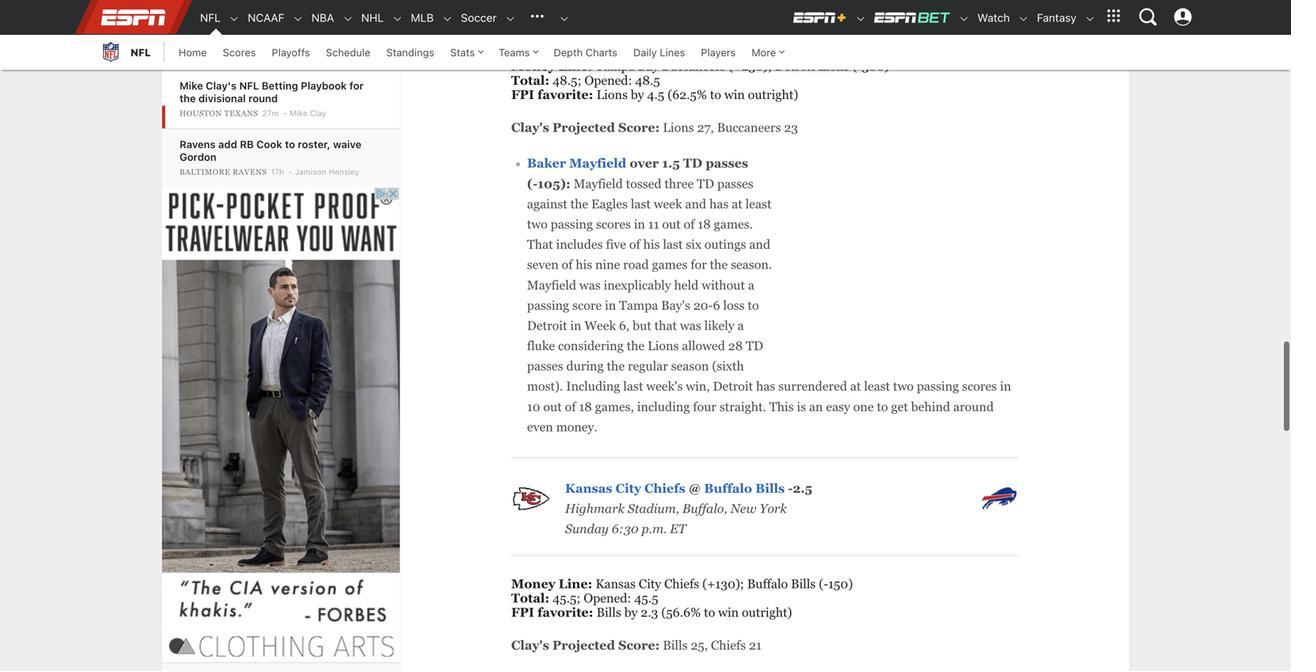 Task type: describe. For each thing, give the bounding box(es) containing it.
win,
[[686, 380, 710, 394]]

held
[[674, 278, 699, 292]]

likely
[[705, 319, 735, 333]]

clay
[[310, 109, 326, 118]]

that
[[655, 319, 677, 333]]

watch link
[[970, 1, 1010, 35]]

seven
[[527, 258, 559, 272]]

fpi for money line: kansas city chiefs (+130); buffalo bills (-150) total: 45.5; opened: 45.5 fpi favorite: bills by 2.3 (56.6% to win outright)
[[511, 606, 534, 620]]

week's
[[646, 380, 683, 394]]

line: for 45.5;
[[559, 577, 593, 591]]

stats link
[[442, 35, 491, 70]]

highmark stadium, buffalo, new york sunday 6:30 p.m. et
[[565, 502, 787, 536]]

(62.5%
[[668, 88, 707, 102]]

1 vertical spatial 18
[[579, 400, 592, 414]]

bay
[[638, 59, 659, 73]]

0 horizontal spatial nfl link
[[99, 35, 151, 70]]

money for 45.5;
[[511, 577, 556, 591]]

mlb
[[411, 11, 434, 24]]

houston texans 27m
[[180, 109, 279, 118]]

of up six
[[684, 217, 695, 231]]

scores link
[[215, 35, 264, 70]]

to inside ravens add rb cook to roster, waive gordon
[[285, 138, 295, 150]]

is
[[797, 400, 806, 414]]

tampa inside mayfield tossed three td passes against the eagles last week and has at least two passing scores in 11 out of 18 games. that includes five of his last six outings and seven of his nine road games for the season. mayfield was inexplicably held without a passing score in tampa bay's 20-6 loss to detroit in week 6, but that was likely a fluke considering the lions allowed 28 td passes during the regular season (sixth most). including last week's win, detroit has surrendered at least two passing scores in 10 out of 18 games, including four straight. this is an easy one to get behind around even money.
[[619, 298, 658, 313]]

6
[[713, 298, 720, 313]]

jamison
[[295, 167, 327, 176]]

around
[[954, 400, 994, 414]]

(+130);
[[703, 577, 744, 591]]

clay's for clay's projected score: bills 25, chiefs 21
[[511, 638, 549, 653]]

lions inside mayfield tossed three td passes against the eagles last week and has at least two passing scores in 11 out of 18 games. that includes five of his last six outings and seven of his nine road games for the season. mayfield was inexplicably held without a passing score in tampa bay's 20-6 loss to detroit in week 6, but that was likely a fluke considering the lions allowed 28 td passes during the regular season (sixth most). including last week's win, detroit has surrendered at least two passing scores in 10 out of 18 games, including four straight. this is an easy one to get behind around even money.
[[648, 339, 679, 353]]

the up without
[[710, 258, 728, 272]]

daily
[[633, 46, 657, 58]]

schedule
[[326, 46, 371, 58]]

inexplicably
[[604, 278, 671, 292]]

an
[[809, 400, 823, 414]]

20-
[[694, 298, 713, 313]]

nhl link
[[353, 1, 384, 35]]

fluke
[[527, 339, 555, 353]]

playoffs link
[[264, 35, 318, 70]]

of right five
[[629, 237, 640, 252]]

clay's projected score: lions 27, buccaneers 23
[[511, 121, 798, 135]]

0 vertical spatial two
[[527, 217, 548, 231]]

behind
[[911, 400, 951, 414]]

buffalo inside money line: kansas city chiefs (+130); buffalo bills (-150) total: 45.5; opened: 45.5 fpi favorite: bills by 2.3 (56.6% to win outright)
[[747, 577, 788, 591]]

1 vertical spatial least
[[864, 380, 890, 394]]

season
[[671, 359, 709, 374]]

27,
[[697, 121, 714, 135]]

0 vertical spatial last
[[631, 197, 651, 211]]

charts
[[586, 46, 618, 58]]

score
[[573, 298, 602, 313]]

by for 48.5
[[631, 88, 644, 102]]

105):
[[538, 177, 571, 191]]

-
[[788, 482, 793, 496]]

1 vertical spatial buccaneers
[[717, 121, 781, 135]]

kansas inside money line: kansas city chiefs (+130); buffalo bills (-150) total: 45.5; opened: 45.5 fpi favorite: bills by 2.3 (56.6% to win outright)
[[596, 577, 636, 591]]

(- inside the over 1.5 td passes (-105):
[[527, 177, 538, 191]]

players link
[[693, 35, 744, 70]]

considering
[[558, 339, 624, 353]]

buffalo,
[[683, 502, 728, 516]]

27m
[[262, 109, 279, 118]]

1 vertical spatial two
[[893, 380, 914, 394]]

0 vertical spatial 18
[[698, 217, 711, 231]]

p.m. inside highmark stadium, buffalo, new york sunday 6:30 p.m. et
[[642, 522, 667, 536]]

home link
[[171, 35, 215, 70]]

0 vertical spatial chiefs
[[645, 482, 686, 496]]

fantasy link
[[1029, 1, 1077, 35]]

including
[[637, 400, 690, 414]]

projected for clay's projected score: lions 27, buccaneers 23
[[553, 121, 615, 135]]

150)
[[829, 577, 853, 591]]

1 vertical spatial last
[[663, 237, 683, 252]]

hensley
[[329, 167, 359, 176]]

nine
[[595, 258, 620, 272]]

1 vertical spatial passes
[[717, 177, 754, 191]]

0 vertical spatial was
[[580, 278, 601, 292]]

nfl inside mike clay's nfl betting playbook for the divisional round
[[239, 80, 259, 92]]

baker mayfield
[[527, 156, 627, 171]]

the up including
[[607, 359, 625, 374]]

rb
[[240, 138, 254, 150]]

waive
[[333, 138, 362, 150]]

win for (+130);
[[718, 606, 739, 620]]

the left eagles
[[571, 197, 588, 211]]

lions left 300)
[[818, 59, 850, 73]]

sunday inside highmark stadium, buffalo, new york sunday 6:30 p.m. et
[[565, 522, 609, 536]]

0 vertical spatial kansas
[[565, 482, 612, 496]]

score: for lions 27, buccaneers 23
[[618, 121, 660, 135]]

48.5;
[[553, 73, 582, 88]]

opened: for bills
[[584, 591, 631, 606]]

1 horizontal spatial his
[[643, 237, 660, 252]]

standings link
[[378, 35, 442, 70]]

depth
[[554, 46, 583, 58]]

passes inside the over 1.5 td passes (-105):
[[706, 156, 749, 171]]

2.3
[[641, 606, 658, 620]]

mike clay
[[290, 109, 326, 118]]

round
[[249, 92, 278, 104]]

lions left "27,"
[[663, 121, 694, 135]]

baltimore ravens link
[[180, 167, 269, 177]]

win for (+250);
[[725, 88, 745, 102]]

one
[[854, 400, 874, 414]]

of up the money.
[[565, 400, 576, 414]]

45.5
[[635, 591, 659, 606]]

0 vertical spatial city
[[616, 482, 641, 496]]

over
[[630, 156, 659, 171]]

1 horizontal spatial a
[[748, 278, 755, 292]]

soccer link
[[453, 1, 497, 35]]

week
[[654, 197, 682, 211]]

1 vertical spatial td
[[697, 177, 714, 191]]

to inside money line: kansas city chiefs (+130); buffalo bills (-150) total: 45.5; opened: 45.5 fpi favorite: bills by 2.3 (56.6% to win outright)
[[704, 606, 715, 620]]

nhl
[[361, 11, 384, 24]]

kansas city chiefs link
[[565, 482, 686, 496]]

1 horizontal spatial nfl
[[200, 11, 221, 24]]

1 vertical spatial mayfield
[[574, 177, 623, 191]]

clay's inside mike clay's nfl betting playbook for the divisional round
[[206, 80, 237, 92]]

new
[[731, 502, 757, 516]]

2 vertical spatial td
[[746, 339, 763, 353]]

0 horizontal spatial his
[[576, 258, 592, 272]]

over 1.5 td passes (-105):
[[527, 156, 749, 191]]

ncaaf link
[[240, 1, 285, 35]]

2 vertical spatial chiefs
[[711, 638, 746, 653]]

games,
[[595, 400, 634, 414]]

mike for mike clay's nfl betting playbook for the divisional round
[[180, 80, 203, 92]]

for inside mayfield tossed three td passes against the eagles last week and has at least two passing scores in 11 out of 18 games. that includes five of his last six outings and seven of his nine road games for the season. mayfield was inexplicably held without a passing score in tampa bay's 20-6 loss to detroit in week 6, but that was likely a fluke considering the lions allowed 28 td passes during the regular season (sixth most). including last week's win, detroit has surrendered at least two passing scores in 10 out of 18 games, including four straight. this is an easy one to get behind around even money.
[[691, 258, 707, 272]]

25,
[[691, 638, 708, 653]]

0 horizontal spatial out
[[544, 400, 562, 414]]

advertisement element
[[162, 187, 400, 663]]

total: for 48.5;
[[511, 73, 550, 88]]

21
[[749, 638, 762, 653]]

0 vertical spatial buffalo
[[704, 482, 752, 496]]

buffalo bills link
[[704, 482, 785, 496]]

mike for mike clay
[[290, 109, 307, 118]]

bills left the -
[[756, 482, 785, 496]]

straight.
[[720, 400, 767, 414]]

season.
[[731, 258, 772, 272]]

1 vertical spatial was
[[680, 319, 701, 333]]

standings
[[386, 46, 434, 58]]

3
[[612, 4, 619, 19]]

money for 48.5;
[[511, 59, 556, 73]]

0 horizontal spatial has
[[710, 197, 729, 211]]

1 horizontal spatial nfl link
[[192, 1, 221, 35]]

of down includes on the left top
[[562, 258, 573, 272]]

roster,
[[298, 138, 330, 150]]

2 vertical spatial detroit
[[713, 380, 753, 394]]

et inside highmark stadium, buffalo, new york sunday 6:30 p.m. et
[[670, 522, 686, 536]]

outright) for detroit
[[748, 88, 799, 102]]

score: for bills 25, chiefs 21
[[618, 638, 660, 653]]

mayfield tossed three td passes against the eagles last week and has at least two passing scores in 11 out of 18 games. that includes five of his last six outings and seven of his nine road games for the season. mayfield was inexplicably held without a passing score in tampa bay's 20-6 loss to detroit in week 6, but that was likely a fluke considering the lions allowed 28 td passes during the regular season (sixth most). including last week's win, detroit has surrendered at least two passing scores in 10 out of 18 games, including four straight. this is an easy one to get behind around even money.
[[527, 177, 1012, 434]]

watch
[[978, 11, 1010, 24]]

projected for clay's projected score: bills 25, chiefs 21
[[553, 638, 615, 653]]

gordon
[[180, 151, 217, 163]]

0 vertical spatial passing
[[551, 217, 593, 231]]

ncaaf
[[248, 11, 285, 24]]

baltimore ravens 17h
[[180, 167, 284, 176]]

loss
[[723, 298, 745, 313]]



Task type: vqa. For each thing, say whether or not it's contained in the screenshot.
Home
yes



Task type: locate. For each thing, give the bounding box(es) containing it.
1 vertical spatial total:
[[511, 591, 550, 606]]

buccaneers inside money line: tampa bay buccaneers (+250); detroit lions (-300) total: 48.5; opened: 48.5 fpi favorite: lions by 4.5 (62.5% to win outright)
[[662, 59, 726, 73]]

1 vertical spatial p.m.
[[642, 522, 667, 536]]

1 vertical spatial fpi
[[511, 606, 534, 620]]

1 vertical spatial chiefs
[[664, 577, 699, 591]]

23
[[784, 121, 798, 135]]

1 horizontal spatial and
[[749, 237, 771, 252]]

ravens inside baltimore ravens 17h
[[233, 168, 267, 176]]

0 vertical spatial ravens
[[180, 138, 216, 150]]

p.m. right 3
[[622, 4, 647, 19]]

1 fpi from the top
[[511, 88, 534, 102]]

money
[[511, 59, 556, 73], [511, 577, 556, 591]]

for down six
[[691, 258, 707, 272]]

outright) inside money line: kansas city chiefs (+130); buffalo bills (-150) total: 45.5; opened: 45.5 fpi favorite: bills by 2.3 (56.6% to win outright)
[[742, 606, 792, 620]]

fpi left 45.5;
[[511, 606, 534, 620]]

0 horizontal spatial for
[[350, 80, 364, 92]]

projected down 45.5;
[[553, 638, 615, 653]]

td right three
[[697, 177, 714, 191]]

teams
[[499, 46, 530, 58]]

nfl image
[[99, 40, 122, 63]]

mike inside mike clay's nfl betting playbook for the divisional round
[[180, 80, 203, 92]]

1 favorite: from the top
[[538, 88, 593, 102]]

bills left 150)
[[791, 577, 816, 591]]

0 vertical spatial his
[[643, 237, 660, 252]]

0 vertical spatial mayfield
[[569, 156, 627, 171]]

baker
[[527, 156, 566, 171]]

city up 2.3
[[639, 577, 661, 591]]

0 vertical spatial projected
[[553, 121, 615, 135]]

opened: for lions
[[585, 73, 632, 88]]

out right 11
[[662, 217, 681, 231]]

including
[[566, 380, 620, 394]]

easy
[[826, 400, 851, 414]]

win inside money line: tampa bay buccaneers (+250); detroit lions (-300) total: 48.5; opened: 48.5 fpi favorite: lions by 4.5 (62.5% to win outright)
[[725, 88, 745, 102]]

favorite: down depth
[[538, 88, 593, 102]]

tampa down inexplicably
[[619, 298, 658, 313]]

(56.6%
[[661, 606, 701, 620]]

nfl link left home link
[[99, 35, 151, 70]]

win down (+130); on the right of the page
[[718, 606, 739, 620]]

tampa down charts
[[596, 59, 635, 73]]

0 vertical spatial tampa
[[596, 59, 635, 73]]

mike up houston
[[180, 80, 203, 92]]

td right 1.5
[[683, 156, 703, 171]]

0 horizontal spatial two
[[527, 217, 548, 231]]

1 horizontal spatial for
[[691, 258, 707, 272]]

0 vertical spatial least
[[746, 197, 772, 211]]

10
[[527, 400, 540, 414]]

11
[[648, 217, 659, 231]]

surrendered
[[779, 380, 847, 394]]

opened: left 45.5
[[584, 591, 631, 606]]

at up one
[[851, 380, 861, 394]]

players
[[701, 46, 736, 58]]

money line: kansas city chiefs (+130); buffalo bills (-150) total: 45.5; opened: 45.5 fpi favorite: bills by 2.3 (56.6% to win outright)
[[511, 577, 853, 620]]

opened: inside money line: tampa bay buccaneers (+250); detroit lions (-300) total: 48.5; opened: 48.5 fpi favorite: lions by 4.5 (62.5% to win outright)
[[585, 73, 632, 88]]

fpi inside money line: kansas city chiefs (+130); buffalo bills (-150) total: 45.5; opened: 45.5 fpi favorite: bills by 2.3 (56.6% to win outright)
[[511, 606, 534, 620]]

for inside mike clay's nfl betting playbook for the divisional round
[[350, 80, 364, 92]]

by
[[631, 88, 644, 102], [625, 606, 638, 620]]

playoffs
[[272, 46, 310, 58]]

has up games.
[[710, 197, 729, 211]]

this
[[770, 400, 794, 414]]

0 vertical spatial a
[[748, 278, 755, 292]]

road
[[623, 258, 649, 272]]

the up houston
[[180, 92, 196, 104]]

but
[[633, 319, 652, 333]]

nfl up round at the left of page
[[239, 80, 259, 92]]

chiefs up (56.6%
[[664, 577, 699, 591]]

1 score: from the top
[[618, 121, 660, 135]]

money inside money line: tampa bay buccaneers (+250); detroit lions (-300) total: 48.5; opened: 48.5 fpi favorite: lions by 4.5 (62.5% to win outright)
[[511, 59, 556, 73]]

in
[[634, 217, 645, 231], [605, 298, 616, 313], [570, 319, 582, 333], [1000, 380, 1012, 394]]

favorite: inside money line: tampa bay buccaneers (+250); detroit lions (-300) total: 48.5; opened: 48.5 fpi favorite: lions by 4.5 (62.5% to win outright)
[[538, 88, 593, 102]]

mike
[[180, 80, 203, 92], [290, 109, 307, 118]]

cook
[[256, 138, 282, 150]]

0 horizontal spatial (-
[[527, 177, 538, 191]]

of
[[684, 217, 695, 231], [629, 237, 640, 252], [562, 258, 573, 272], [565, 400, 576, 414]]

1 vertical spatial opened:
[[584, 591, 631, 606]]

0 horizontal spatial detroit
[[527, 319, 567, 333]]

1 vertical spatial tampa
[[619, 298, 658, 313]]

sunday 3 p.m. et
[[565, 4, 666, 19]]

outright) inside money line: tampa bay buccaneers (+250); detroit lions (-300) total: 48.5; opened: 48.5 fpi favorite: lions by 4.5 (62.5% to win outright)
[[748, 88, 799, 102]]

schedule link
[[318, 35, 378, 70]]

chiefs inside money line: kansas city chiefs (+130); buffalo bills (-150) total: 45.5; opened: 45.5 fpi favorite: bills by 2.3 (56.6% to win outright)
[[664, 577, 699, 591]]

to
[[710, 88, 721, 102], [285, 138, 295, 150], [748, 298, 759, 313], [877, 400, 888, 414], [704, 606, 715, 620]]

the
[[180, 92, 196, 104], [571, 197, 588, 211], [710, 258, 728, 272], [627, 339, 645, 353], [607, 359, 625, 374]]

(- inside money line: kansas city chiefs (+130); buffalo bills (-150) total: 45.5; opened: 45.5 fpi favorite: bills by 2.3 (56.6% to win outright)
[[819, 577, 829, 591]]

last down regular
[[623, 380, 643, 394]]

three
[[665, 177, 694, 191]]

td right 28
[[746, 339, 763, 353]]

money line: tampa bay buccaneers (+250); detroit lions (-300) total: 48.5; opened: 48.5 fpi favorite: lions by 4.5 (62.5% to win outright)
[[511, 59, 889, 102]]

for right playbook
[[350, 80, 364, 92]]

lions left 48.5 on the top of page
[[597, 88, 628, 102]]

was up the score
[[580, 278, 601, 292]]

0 horizontal spatial scores
[[596, 217, 631, 231]]

favorite: for 45.5;
[[538, 606, 593, 620]]

sunday
[[565, 4, 609, 19], [565, 522, 609, 536]]

opened:
[[585, 73, 632, 88], [584, 591, 631, 606]]

to inside money line: tampa bay buccaneers (+250); detroit lions (-300) total: 48.5; opened: 48.5 fpi favorite: lions by 4.5 (62.5% to win outright)
[[710, 88, 721, 102]]

detroit down (sixth
[[713, 380, 753, 394]]

outright)
[[748, 88, 799, 102], [742, 606, 792, 620]]

nfl right nfl icon
[[130, 46, 151, 58]]

2 vertical spatial passes
[[527, 359, 563, 374]]

bills
[[756, 482, 785, 496], [791, 577, 816, 591], [597, 606, 621, 620], [663, 638, 688, 653]]

a up 28
[[738, 319, 744, 333]]

to left get
[[877, 400, 888, 414]]

1 total: from the top
[[511, 73, 550, 88]]

0 horizontal spatial ravens
[[180, 138, 216, 150]]

45.5;
[[553, 591, 581, 606]]

1 horizontal spatial ravens
[[233, 168, 267, 176]]

0 vertical spatial outright)
[[748, 88, 799, 102]]

least up one
[[864, 380, 890, 394]]

2 score: from the top
[[618, 638, 660, 653]]

buccaneers
[[662, 59, 726, 73], [717, 121, 781, 135]]

1 horizontal spatial was
[[680, 319, 701, 333]]

and down three
[[685, 197, 707, 211]]

york
[[760, 502, 787, 516]]

18 up six
[[698, 217, 711, 231]]

by inside money line: tampa bay buccaneers (+250); detroit lions (-300) total: 48.5; opened: 48.5 fpi favorite: lions by 4.5 (62.5% to win outright)
[[631, 88, 644, 102]]

0 vertical spatial p.m.
[[622, 4, 647, 19]]

1 vertical spatial detroit
[[527, 319, 567, 333]]

2 horizontal spatial detroit
[[775, 59, 815, 73]]

favorite: inside money line: kansas city chiefs (+130); buffalo bills (-150) total: 45.5; opened: 45.5 fpi favorite: bills by 2.3 (56.6% to win outright)
[[538, 606, 593, 620]]

0 horizontal spatial least
[[746, 197, 772, 211]]

(- for money line: tampa bay buccaneers (+250); detroit lions (-300) total: 48.5; opened: 48.5 fpi favorite: lions by 4.5 (62.5% to win outright)
[[853, 59, 862, 73]]

and up season.
[[749, 237, 771, 252]]

out right 10
[[544, 400, 562, 414]]

0 horizontal spatial at
[[732, 197, 743, 211]]

by for 45.5
[[625, 606, 638, 620]]

1 line: from the top
[[559, 59, 593, 73]]

clay's for clay's projected score: lions 27, buccaneers 23
[[511, 121, 549, 135]]

mike clay's nfl betting playbook for the divisional round link
[[180, 80, 364, 104]]

score:
[[618, 121, 660, 135], [618, 638, 660, 653]]

at up games.
[[732, 197, 743, 211]]

0 vertical spatial buccaneers
[[662, 59, 726, 73]]

1 vertical spatial and
[[749, 237, 771, 252]]

1 vertical spatial city
[[639, 577, 661, 591]]

two up get
[[893, 380, 914, 394]]

by left 4.5
[[631, 88, 644, 102]]

18 down including
[[579, 400, 592, 414]]

300)
[[862, 59, 889, 73]]

games.
[[714, 217, 753, 231]]

et down stadium,
[[670, 522, 686, 536]]

1 vertical spatial at
[[851, 380, 861, 394]]

2.5
[[793, 482, 813, 496]]

2 line: from the top
[[559, 577, 593, 591]]

total: for 45.5;
[[511, 591, 550, 606]]

opened: inside money line: kansas city chiefs (+130); buffalo bills (-150) total: 45.5; opened: 45.5 fpi favorite: bills by 2.3 (56.6% to win outright)
[[584, 591, 631, 606]]

td inside the over 1.5 td passes (-105):
[[683, 156, 703, 171]]

passes down "27,"
[[706, 156, 749, 171]]

2 sunday from the top
[[565, 522, 609, 536]]

money.
[[556, 420, 598, 434]]

1 vertical spatial buffalo
[[747, 577, 788, 591]]

1 vertical spatial has
[[756, 380, 776, 394]]

the inside mike clay's nfl betting playbook for the divisional round
[[180, 92, 196, 104]]

ravens add rb cook to roster, waive gordon
[[180, 138, 362, 163]]

0 vertical spatial fpi
[[511, 88, 534, 102]]

2 projected from the top
[[553, 638, 615, 653]]

1 horizontal spatial scores
[[962, 380, 997, 394]]

1 horizontal spatial out
[[662, 217, 681, 231]]

even
[[527, 420, 553, 434]]

0 vertical spatial for
[[350, 80, 364, 92]]

last down tossed
[[631, 197, 651, 211]]

chiefs left 21
[[711, 638, 746, 653]]

bills left 45.5
[[597, 606, 621, 620]]

least
[[746, 197, 772, 211], [864, 380, 890, 394]]

1 vertical spatial his
[[576, 258, 592, 272]]

passes
[[706, 156, 749, 171], [717, 177, 754, 191], [527, 359, 563, 374]]

2 money from the top
[[511, 577, 556, 591]]

last up the games
[[663, 237, 683, 252]]

nba
[[312, 11, 334, 24]]

scores
[[223, 46, 256, 58]]

win inside money line: kansas city chiefs (+130); buffalo bills (-150) total: 45.5; opened: 45.5 fpi favorite: bills by 2.3 (56.6% to win outright)
[[718, 606, 739, 620]]

baltimore
[[180, 168, 230, 176]]

0 vertical spatial opened:
[[585, 73, 632, 88]]

mike left clay
[[290, 109, 307, 118]]

(- inside money line: tampa bay buccaneers (+250); detroit lions (-300) total: 48.5; opened: 48.5 fpi favorite: lions by 4.5 (62.5% to win outright)
[[853, 59, 862, 73]]

0 vertical spatial favorite:
[[538, 88, 593, 102]]

favorite: up clay's projected score: bills 25, chiefs 21
[[538, 606, 593, 620]]

et up daily lines link
[[650, 4, 666, 19]]

city up stadium,
[[616, 482, 641, 496]]

2 fpi from the top
[[511, 606, 534, 620]]

ravens add rb cook to roster, waive gordon link
[[180, 138, 362, 163]]

projected up baker mayfield link
[[553, 121, 615, 135]]

line: inside money line: kansas city chiefs (+130); buffalo bills (-150) total: 45.5; opened: 45.5 fpi favorite: bills by 2.3 (56.6% to win outright)
[[559, 577, 593, 591]]

1 horizontal spatial two
[[893, 380, 914, 394]]

money inside money line: kansas city chiefs (+130); buffalo bills (-150) total: 45.5; opened: 45.5 fpi favorite: bills by 2.3 (56.6% to win outright)
[[511, 577, 556, 591]]

1 vertical spatial out
[[544, 400, 562, 414]]

daily lines
[[633, 46, 685, 58]]

total: inside money line: tampa bay buccaneers (+250); detroit lions (-300) total: 48.5; opened: 48.5 fpi favorite: lions by 4.5 (62.5% to win outright)
[[511, 73, 550, 88]]

1 horizontal spatial at
[[851, 380, 861, 394]]

passing up includes on the left top
[[551, 217, 593, 231]]

least up games.
[[746, 197, 772, 211]]

0 vertical spatial at
[[732, 197, 743, 211]]

1 vertical spatial passing
[[527, 298, 569, 313]]

1 vertical spatial a
[[738, 319, 744, 333]]

to right loss
[[748, 298, 759, 313]]

1 vertical spatial kansas
[[596, 577, 636, 591]]

tampa
[[596, 59, 635, 73], [619, 298, 658, 313]]

two up that
[[527, 217, 548, 231]]

ravens up gordon
[[180, 138, 216, 150]]

0 horizontal spatial nfl
[[130, 46, 151, 58]]

kansas right 45.5;
[[596, 577, 636, 591]]

0 vertical spatial (-
[[853, 59, 862, 73]]

1 sunday from the top
[[565, 4, 609, 19]]

fpi down teams link
[[511, 88, 534, 102]]

1 horizontal spatial 18
[[698, 217, 711, 231]]

detroit inside money line: tampa bay buccaneers (+250); detroit lions (-300) total: 48.5; opened: 48.5 fpi favorite: lions by 4.5 (62.5% to win outright)
[[775, 59, 815, 73]]

6,
[[619, 319, 630, 333]]

(-
[[853, 59, 862, 73], [527, 177, 538, 191], [819, 577, 829, 591]]

1 vertical spatial by
[[625, 606, 638, 620]]

score: up the over
[[618, 121, 660, 135]]

his down includes on the left top
[[576, 258, 592, 272]]

that
[[527, 237, 553, 252]]

chiefs
[[645, 482, 686, 496], [664, 577, 699, 591], [711, 638, 746, 653]]

28
[[728, 339, 743, 353]]

total: down teams link
[[511, 73, 550, 88]]

tossed
[[626, 177, 662, 191]]

1 vertical spatial (-
[[527, 177, 538, 191]]

17h
[[271, 167, 284, 176]]

during
[[566, 359, 604, 374]]

a down season.
[[748, 278, 755, 292]]

opened: down charts
[[585, 73, 632, 88]]

fpi for money line: tampa bay buccaneers (+250); detroit lions (-300) total: 48.5; opened: 48.5 fpi favorite: lions by 4.5 (62.5% to win outright)
[[511, 88, 534, 102]]

line: left 45.5
[[559, 577, 593, 591]]

was down 20-
[[680, 319, 701, 333]]

0 vertical spatial td
[[683, 156, 703, 171]]

2 vertical spatial clay's
[[511, 638, 549, 653]]

fpi inside money line: tampa bay buccaneers (+250); detroit lions (-300) total: 48.5; opened: 48.5 fpi favorite: lions by 4.5 (62.5% to win outright)
[[511, 88, 534, 102]]

0 vertical spatial and
[[685, 197, 707, 211]]

bills left the 25,
[[663, 638, 688, 653]]

to right (62.5%
[[710, 88, 721, 102]]

td
[[683, 156, 703, 171], [697, 177, 714, 191], [746, 339, 763, 353]]

out
[[662, 217, 681, 231], [544, 400, 562, 414]]

outright) up 21
[[742, 606, 792, 620]]

@
[[689, 482, 701, 496]]

the down but
[[627, 339, 645, 353]]

has up the 'this'
[[756, 380, 776, 394]]

stadium,
[[628, 502, 680, 516]]

nfl link
[[192, 1, 221, 35], [99, 35, 151, 70]]

1 vertical spatial line:
[[559, 577, 593, 591]]

total: inside money line: kansas city chiefs (+130); buffalo bills (-150) total: 45.5; opened: 45.5 fpi favorite: bills by 2.3 (56.6% to win outright)
[[511, 591, 550, 606]]

0 horizontal spatial and
[[685, 197, 707, 211]]

score: down 2.3
[[618, 638, 660, 653]]

houston texans link
[[180, 109, 261, 118]]

1 projected from the top
[[553, 121, 615, 135]]

0 vertical spatial detroit
[[775, 59, 815, 73]]

0 vertical spatial et
[[650, 4, 666, 19]]

1 vertical spatial scores
[[962, 380, 997, 394]]

city inside money line: kansas city chiefs (+130); buffalo bills (-150) total: 45.5; opened: 45.5 fpi favorite: bills by 2.3 (56.6% to win outright)
[[639, 577, 661, 591]]

2 vertical spatial last
[[623, 380, 643, 394]]

mlb link
[[403, 1, 434, 35]]

0 vertical spatial has
[[710, 197, 729, 211]]

to right cook
[[285, 138, 295, 150]]

detroit up fluke
[[527, 319, 567, 333]]

1 money from the top
[[511, 59, 556, 73]]

baker mayfield link
[[527, 156, 627, 171]]

outright) for buffalo
[[742, 606, 792, 620]]

2 horizontal spatial (-
[[853, 59, 862, 73]]

buffalo up new
[[704, 482, 752, 496]]

favorite: for 48.5;
[[538, 88, 593, 102]]

sunday left 3
[[565, 4, 609, 19]]

ravens left 17h
[[233, 168, 267, 176]]

to right (56.6%
[[704, 606, 715, 620]]

his down 11
[[643, 237, 660, 252]]

1 vertical spatial favorite:
[[538, 606, 593, 620]]

line: inside money line: tampa bay buccaneers (+250); detroit lions (-300) total: 48.5; opened: 48.5 fpi favorite: lions by 4.5 (62.5% to win outright)
[[559, 59, 593, 73]]

(- for money line: kansas city chiefs (+130); buffalo bills (-150) total: 45.5; opened: 45.5 fpi favorite: bills by 2.3 (56.6% to win outright)
[[819, 577, 829, 591]]

2 vertical spatial mayfield
[[527, 278, 576, 292]]

1 vertical spatial sunday
[[565, 522, 609, 536]]

city
[[616, 482, 641, 496], [639, 577, 661, 591]]

0 horizontal spatial et
[[650, 4, 666, 19]]

by left 2.3
[[625, 606, 638, 620]]

0 vertical spatial by
[[631, 88, 644, 102]]

2 vertical spatial (-
[[819, 577, 829, 591]]

win
[[725, 88, 745, 102], [718, 606, 739, 620]]

2 vertical spatial passing
[[917, 380, 959, 394]]

0 vertical spatial out
[[662, 217, 681, 231]]

1 vertical spatial money
[[511, 577, 556, 591]]

sunday down the highmark
[[565, 522, 609, 536]]

home
[[179, 46, 207, 58]]

1 vertical spatial score:
[[618, 638, 660, 653]]

passing left the score
[[527, 298, 569, 313]]

at
[[732, 197, 743, 211], [851, 380, 861, 394]]

line: for 48.5;
[[559, 59, 593, 73]]

0 vertical spatial total:
[[511, 73, 550, 88]]

buccaneers left the 23
[[717, 121, 781, 135]]

0 vertical spatial score:
[[618, 121, 660, 135]]

nfl
[[200, 11, 221, 24], [130, 46, 151, 58], [239, 80, 259, 92]]

passes up most).
[[527, 359, 563, 374]]

tampa inside money line: tampa bay buccaneers (+250); detroit lions (-300) total: 48.5; opened: 48.5 fpi favorite: lions by 4.5 (62.5% to win outright)
[[596, 59, 635, 73]]

0 vertical spatial scores
[[596, 217, 631, 231]]

outright) down (+250);
[[748, 88, 799, 102]]

passes up games.
[[717, 177, 754, 191]]

1 horizontal spatial least
[[864, 380, 890, 394]]

ravens inside ravens add rb cook to roster, waive gordon
[[180, 138, 216, 150]]

buccaneers down 'lines'
[[662, 59, 726, 73]]

passing up behind
[[917, 380, 959, 394]]

p.m. down stadium,
[[642, 522, 667, 536]]

2 horizontal spatial nfl
[[239, 80, 259, 92]]

by inside money line: kansas city chiefs (+130); buffalo bills (-150) total: 45.5; opened: 45.5 fpi favorite: bills by 2.3 (56.6% to win outright)
[[625, 606, 638, 620]]

depth charts
[[554, 46, 618, 58]]

eagles
[[592, 197, 628, 211]]

0 horizontal spatial a
[[738, 319, 744, 333]]

detroit down more
[[775, 59, 815, 73]]

total: left 45.5;
[[511, 591, 550, 606]]

1 horizontal spatial (-
[[819, 577, 829, 591]]

lions
[[818, 59, 850, 73], [597, 88, 628, 102], [663, 121, 694, 135], [648, 339, 679, 353]]

was
[[580, 278, 601, 292], [680, 319, 701, 333]]

lions down that
[[648, 339, 679, 353]]

2 total: from the top
[[511, 591, 550, 606]]

scores up around
[[962, 380, 997, 394]]

1 vertical spatial win
[[718, 606, 739, 620]]

nfl up home link
[[200, 11, 221, 24]]

1 horizontal spatial has
[[756, 380, 776, 394]]

2 favorite: from the top
[[538, 606, 593, 620]]



